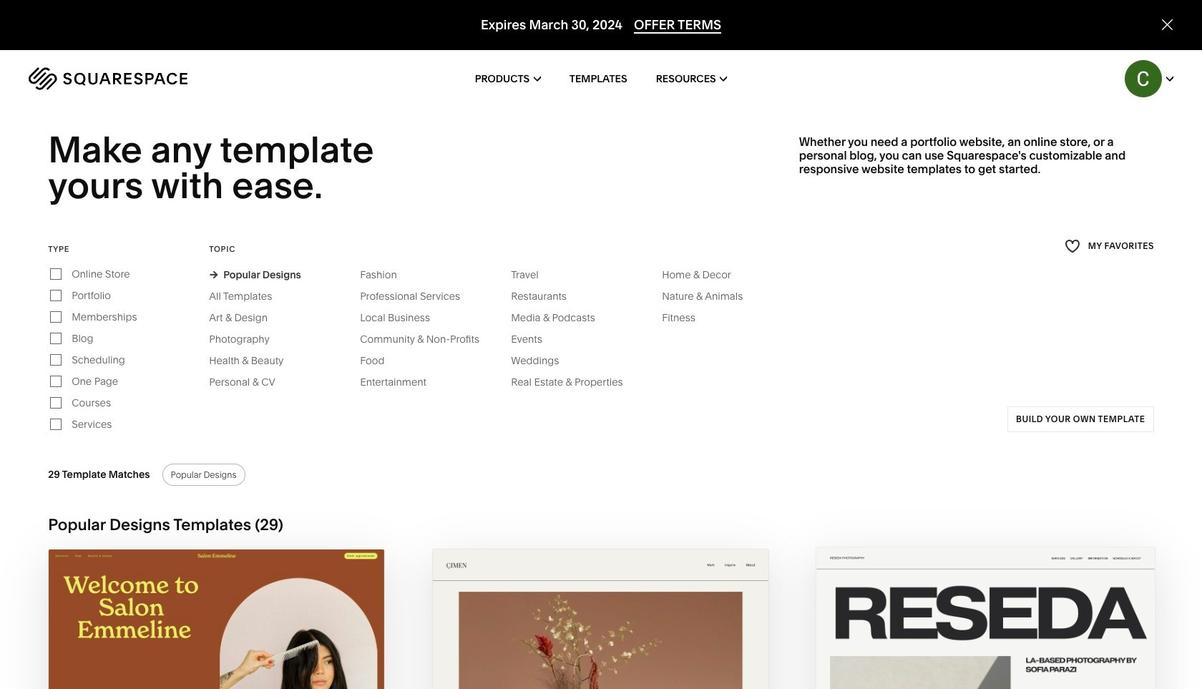 Task type: locate. For each thing, give the bounding box(es) containing it.
main content
[[0, 0, 1203, 690]]

reseda image
[[816, 547, 1156, 690]]



Task type: describe. For each thing, give the bounding box(es) containing it.
çimen image
[[433, 550, 769, 690]]

emmeline image
[[49, 550, 385, 690]]



Task type: vqa. For each thing, say whether or not it's contained in the screenshot.
ÇIMEN IMAGE
yes



